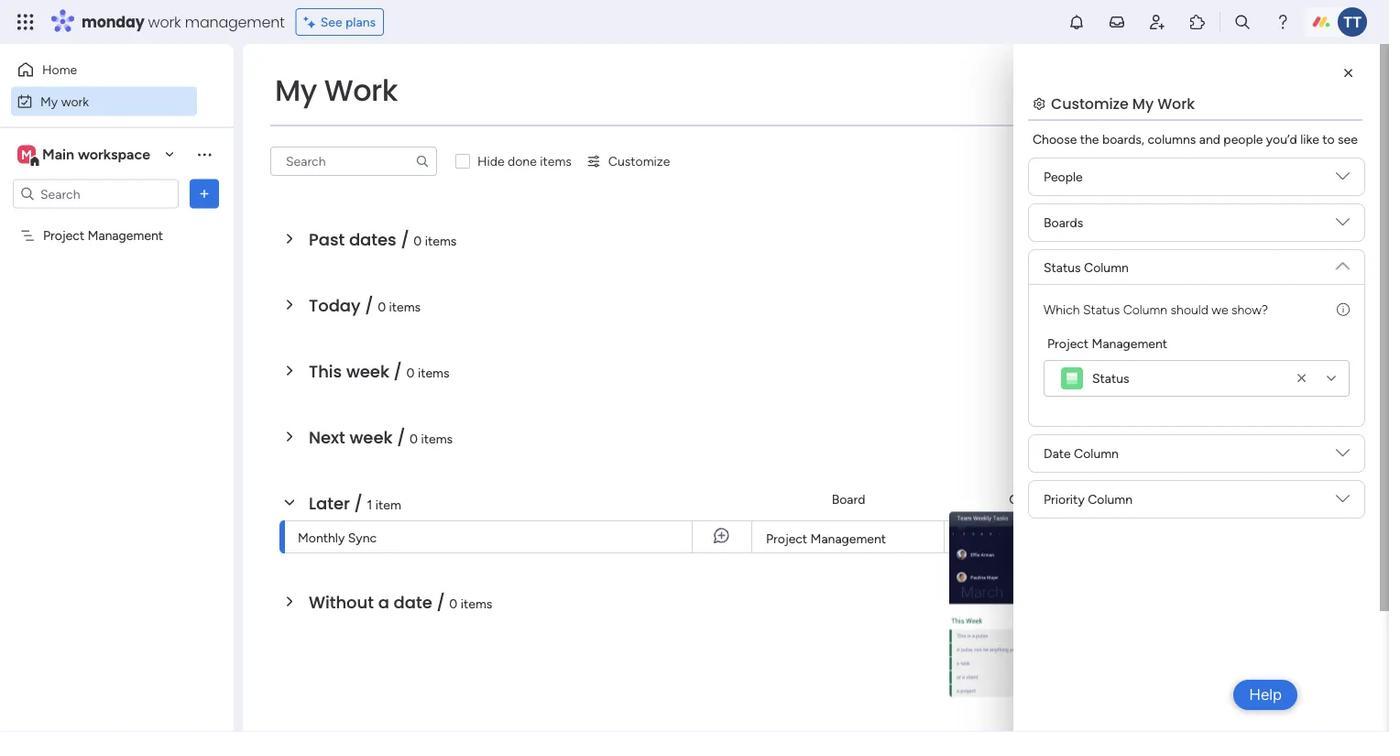 Task type: vqa. For each thing, say whether or not it's contained in the screenshot.
Update feed image
no



Task type: locate. For each thing, give the bounding box(es) containing it.
show?
[[1232, 302, 1269, 317]]

column right priority
[[1088, 492, 1133, 507]]

customize for customize my work
[[1052, 93, 1129, 114]]

project management inside list box
[[43, 228, 163, 243]]

dapulse dropdown down arrow image for people
[[1337, 170, 1351, 190]]

work
[[148, 11, 181, 32], [61, 94, 89, 109]]

week for next
[[350, 426, 393, 449]]

None search field
[[270, 147, 437, 176]]

items inside today / 0 items
[[389, 299, 421, 314]]

management inside project management heading
[[1093, 336, 1168, 351]]

4 dapulse dropdown down arrow image from the top
[[1337, 492, 1351, 513]]

0 horizontal spatial work
[[61, 94, 89, 109]]

status up which
[[1044, 259, 1082, 275]]

m
[[21, 147, 32, 162]]

without a date / 0 items
[[309, 591, 493, 614]]

column for date column
[[1075, 446, 1119, 462]]

priority column
[[1044, 492, 1133, 507]]

to
[[981, 532, 994, 546]]

help image
[[1274, 13, 1293, 31]]

management inside project management list box
[[88, 228, 163, 243]]

1 vertical spatial week
[[350, 426, 393, 449]]

week right next
[[350, 426, 393, 449]]

column up "which status column should we show?"
[[1085, 259, 1129, 275]]

1 horizontal spatial customize
[[1052, 93, 1129, 114]]

2 horizontal spatial management
[[1093, 336, 1168, 351]]

status inside 'project management' group
[[1093, 371, 1130, 386]]

items inside this week / 0 items
[[418, 365, 450, 380]]

work down plans
[[324, 70, 398, 111]]

work inside button
[[61, 94, 89, 109]]

help button
[[1234, 680, 1298, 711]]

without
[[309, 591, 374, 614]]

customize
[[1052, 93, 1129, 114], [609, 154, 671, 169]]

1 horizontal spatial work
[[1158, 93, 1196, 114]]

a
[[378, 591, 390, 614]]

0 horizontal spatial project management
[[43, 228, 163, 243]]

1 horizontal spatial project management
[[766, 531, 887, 547]]

0 right date
[[450, 596, 458, 612]]

management
[[88, 228, 163, 243], [1093, 336, 1168, 351], [811, 531, 887, 547]]

management down "which status column should we show?"
[[1093, 336, 1168, 351]]

0 inside this week / 0 items
[[407, 365, 415, 380]]

dapulse dropdown down arrow image
[[1337, 447, 1351, 467]]

3 dapulse dropdown down arrow image from the top
[[1337, 252, 1351, 273]]

customize inside button
[[609, 154, 671, 169]]

management for 'project management' group
[[1093, 336, 1168, 351]]

project management down board on the right of page
[[766, 531, 887, 547]]

management down search in workspace field
[[88, 228, 163, 243]]

0 horizontal spatial customize
[[609, 154, 671, 169]]

you'd
[[1267, 132, 1298, 147]]

week right this
[[346, 360, 390, 383]]

0 inside without a date / 0 items
[[450, 596, 458, 612]]

my up boards,
[[1133, 93, 1154, 114]]

column right the date
[[1075, 446, 1119, 462]]

management
[[185, 11, 285, 32]]

1 horizontal spatial work
[[148, 11, 181, 32]]

0 down this week / 0 items
[[410, 431, 418, 447]]

home button
[[11, 55, 197, 84]]

this week / 0 items
[[309, 360, 450, 383]]

items inside past dates / 0 items
[[425, 233, 457, 248]]

0 horizontal spatial work
[[324, 70, 398, 111]]

boards,
[[1103, 132, 1145, 147]]

project management down which
[[1048, 336, 1168, 351]]

my down see plans button
[[275, 70, 317, 111]]

column for priority column
[[1088, 492, 1133, 507]]

main content containing past dates /
[[243, 44, 1390, 733]]

0 horizontal spatial my
[[40, 94, 58, 109]]

week for this
[[346, 360, 390, 383]]

workspace
[[78, 146, 150, 163]]

project
[[43, 228, 84, 243], [1048, 336, 1089, 351], [766, 531, 808, 547]]

my work
[[275, 70, 398, 111]]

week
[[346, 360, 390, 383], [350, 426, 393, 449]]

monday
[[82, 11, 144, 32]]

status for status
[[1093, 371, 1130, 386]]

2 horizontal spatial project
[[1048, 336, 1089, 351]]

project management for 'project management' group
[[1048, 336, 1168, 351]]

0 vertical spatial status
[[1044, 259, 1082, 275]]

project inside list box
[[43, 228, 84, 243]]

dapulse dropdown down arrow image
[[1337, 170, 1351, 190], [1337, 215, 1351, 236], [1337, 252, 1351, 273], [1337, 492, 1351, 513]]

items down this week / 0 items
[[421, 431, 453, 447]]

2 dapulse dropdown down arrow image from the top
[[1337, 215, 1351, 236]]

0 vertical spatial management
[[88, 228, 163, 243]]

project management list box
[[0, 216, 234, 499]]

see
[[321, 14, 343, 30]]

my inside button
[[40, 94, 58, 109]]

priority
[[1044, 492, 1085, 507]]

dates
[[349, 228, 397, 251]]

0 horizontal spatial management
[[88, 228, 163, 243]]

next week / 0 items
[[309, 426, 453, 449]]

items up next week / 0 items at the left
[[418, 365, 450, 380]]

1 vertical spatial project
[[1048, 336, 1089, 351]]

items right dates
[[425, 233, 457, 248]]

column left should
[[1124, 302, 1168, 317]]

0 inside next week / 0 items
[[410, 431, 418, 447]]

items right date
[[461, 596, 493, 612]]

should
[[1171, 302, 1209, 317]]

column
[[1085, 259, 1129, 275], [1124, 302, 1168, 317], [1075, 446, 1119, 462], [1088, 492, 1133, 507]]

management inside project management link
[[811, 531, 887, 547]]

my
[[275, 70, 317, 111], [1133, 93, 1154, 114], [40, 94, 58, 109]]

0
[[414, 233, 422, 248], [378, 299, 386, 314], [407, 365, 415, 380], [410, 431, 418, 447], [450, 596, 458, 612]]

search everything image
[[1234, 13, 1252, 31]]

1 vertical spatial project management
[[1048, 336, 1168, 351]]

date column
[[1044, 446, 1119, 462]]

2 vertical spatial project management
[[766, 531, 887, 547]]

0 vertical spatial project management
[[43, 228, 163, 243]]

2 vertical spatial status
[[1093, 371, 1130, 386]]

status up project management heading
[[1084, 302, 1121, 317]]

work right monday
[[148, 11, 181, 32]]

to
[[1323, 132, 1335, 147]]

2 vertical spatial management
[[811, 531, 887, 547]]

0 right dates
[[414, 233, 422, 248]]

project management for project management link
[[766, 531, 887, 547]]

2 horizontal spatial my
[[1133, 93, 1154, 114]]

1 horizontal spatial management
[[811, 531, 887, 547]]

0 vertical spatial customize
[[1052, 93, 1129, 114]]

project management inside group
[[1048, 336, 1168, 351]]

status
[[1044, 259, 1082, 275], [1084, 302, 1121, 317], [1093, 371, 1130, 386]]

project management down search in workspace field
[[43, 228, 163, 243]]

/ right dates
[[401, 228, 410, 251]]

2 horizontal spatial project management
[[1048, 336, 1168, 351]]

1 vertical spatial management
[[1093, 336, 1168, 351]]

search image
[[415, 154, 430, 169]]

/
[[401, 228, 410, 251], [365, 294, 374, 317], [394, 360, 402, 383], [397, 426, 406, 449], [354, 492, 363, 515], [437, 591, 445, 614]]

Search in workspace field
[[39, 183, 153, 204]]

project inside heading
[[1048, 336, 1089, 351]]

workspace options image
[[195, 145, 214, 163]]

1 vertical spatial work
[[61, 94, 89, 109]]

see plans button
[[296, 8, 384, 36]]

work
[[324, 70, 398, 111], [1158, 93, 1196, 114]]

home
[[42, 62, 77, 77]]

dapulse dropdown down arrow image for status column
[[1337, 252, 1351, 273]]

1 vertical spatial customize
[[609, 154, 671, 169]]

1 horizontal spatial project
[[766, 531, 808, 547]]

items
[[540, 154, 572, 169], [425, 233, 457, 248], [389, 299, 421, 314], [418, 365, 450, 380], [421, 431, 453, 447], [461, 596, 493, 612]]

2 vertical spatial project
[[766, 531, 808, 547]]

boards
[[1044, 215, 1084, 231]]

project management
[[43, 228, 163, 243], [1048, 336, 1168, 351], [766, 531, 887, 547]]

sync
[[348, 530, 377, 546]]

dapulse dropdown down arrow image for boards
[[1337, 215, 1351, 236]]

work down the home
[[61, 94, 89, 109]]

done
[[508, 154, 537, 169]]

0 up next week / 0 items at the left
[[407, 365, 415, 380]]

my down the home
[[40, 94, 58, 109]]

project management link
[[764, 522, 933, 555]]

/ up item
[[397, 426, 406, 449]]

1 dapulse dropdown down arrow image from the top
[[1337, 170, 1351, 190]]

items up this week / 0 items
[[389, 299, 421, 314]]

0 right today
[[378, 299, 386, 314]]

0 vertical spatial week
[[346, 360, 390, 383]]

people
[[1224, 132, 1264, 147]]

work up columns
[[1158, 93, 1196, 114]]

management for project management link
[[811, 531, 887, 547]]

0 vertical spatial work
[[148, 11, 181, 32]]

0 vertical spatial project
[[43, 228, 84, 243]]

later / 1 item
[[309, 492, 401, 515]]

status down project management heading
[[1093, 371, 1130, 386]]

columns
[[1148, 132, 1197, 147]]

0 for next week /
[[410, 431, 418, 447]]

my for my work
[[275, 70, 317, 111]]

0 horizontal spatial project
[[43, 228, 84, 243]]

to do
[[981, 532, 1012, 546]]

1 horizontal spatial my
[[275, 70, 317, 111]]

work for monday
[[148, 11, 181, 32]]

option
[[0, 219, 234, 223]]

customize for customize
[[609, 154, 671, 169]]

main content
[[243, 44, 1390, 733]]

v2 info image
[[1338, 300, 1351, 319]]

management down board on the right of page
[[811, 531, 887, 547]]

0 inside past dates / 0 items
[[414, 233, 422, 248]]



Task type: describe. For each thing, give the bounding box(es) containing it.
we
[[1212, 302, 1229, 317]]

people
[[1044, 169, 1083, 185]]

status column
[[1044, 259, 1129, 275]]

today
[[309, 294, 361, 317]]

terry turtle image
[[1339, 7, 1368, 37]]

items inside without a date / 0 items
[[461, 596, 493, 612]]

0 inside today / 0 items
[[378, 299, 386, 314]]

hide done items
[[478, 154, 572, 169]]

see
[[1339, 132, 1359, 147]]

project management heading
[[1048, 334, 1168, 353]]

item
[[376, 497, 401, 513]]

workspace image
[[17, 144, 36, 165]]

0 for past dates /
[[414, 233, 422, 248]]

/ right date
[[437, 591, 445, 614]]

select product image
[[17, 13, 35, 31]]

dapulse dropdown down arrow image for priority column
[[1337, 492, 1351, 513]]

my work button
[[11, 87, 197, 116]]

choose
[[1033, 132, 1078, 147]]

help
[[1250, 686, 1283, 705]]

date
[[394, 591, 433, 614]]

later
[[309, 492, 350, 515]]

project for 'project management' group
[[1048, 336, 1089, 351]]

Filter dashboard by text search field
[[270, 147, 437, 176]]

see plans
[[321, 14, 376, 30]]

board
[[832, 492, 866, 507]]

status for status column
[[1044, 259, 1082, 275]]

project for project management link
[[766, 531, 808, 547]]

today / 0 items
[[309, 294, 421, 317]]

hide
[[478, 154, 505, 169]]

monthly
[[298, 530, 345, 546]]

date
[[1044, 446, 1071, 462]]

customize button
[[579, 147, 678, 176]]

which
[[1044, 302, 1080, 317]]

project management group
[[1044, 334, 1351, 397]]

customize my work
[[1052, 93, 1196, 114]]

past dates / 0 items
[[309, 228, 457, 251]]

choose the boards, columns and people you'd like to see
[[1033, 132, 1359, 147]]

main
[[42, 146, 74, 163]]

my for my work
[[40, 94, 58, 109]]

items right the done in the left top of the page
[[540, 154, 572, 169]]

/ up next week / 0 items at the left
[[394, 360, 402, 383]]

next
[[309, 426, 345, 449]]

1
[[367, 497, 373, 513]]

the
[[1081, 132, 1100, 147]]

0 for this week /
[[407, 365, 415, 380]]

group
[[1010, 492, 1046, 507]]

/ right today
[[365, 294, 374, 317]]

items inside next week / 0 items
[[421, 431, 453, 447]]

/ left the 1
[[354, 492, 363, 515]]

column for status column
[[1085, 259, 1129, 275]]

this
[[309, 360, 342, 383]]

past
[[309, 228, 345, 251]]

main workspace
[[42, 146, 150, 163]]

notifications image
[[1068, 13, 1086, 31]]

do
[[997, 532, 1012, 546]]

plans
[[346, 14, 376, 30]]

work for my
[[61, 94, 89, 109]]

my work
[[40, 94, 89, 109]]

which status column should we show?
[[1044, 302, 1269, 317]]

inbox image
[[1108, 13, 1127, 31]]

invite members image
[[1149, 13, 1167, 31]]

and
[[1200, 132, 1221, 147]]

like
[[1301, 132, 1320, 147]]

1 vertical spatial status
[[1084, 302, 1121, 317]]

apps image
[[1189, 13, 1207, 31]]

workspace selection element
[[17, 143, 153, 167]]

monday work management
[[82, 11, 285, 32]]

monthly sync
[[298, 530, 377, 546]]

options image
[[195, 185, 214, 203]]



